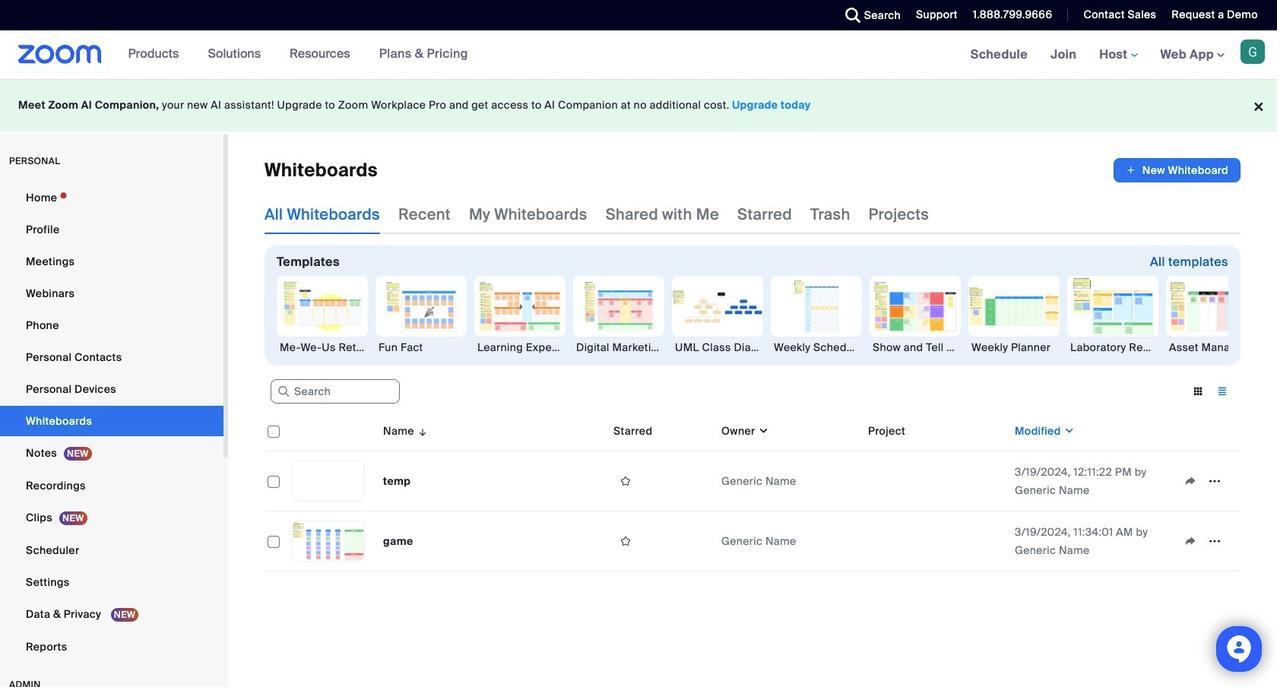 Task type: locate. For each thing, give the bounding box(es) containing it.
more options for game image
[[1203, 534, 1227, 548]]

product information navigation
[[117, 30, 480, 79]]

thumbnail of game image
[[293, 521, 364, 561]]

application
[[1114, 158, 1241, 182], [265, 411, 1241, 572], [1178, 470, 1235, 493], [1178, 530, 1235, 553]]

thumbnail of temp image
[[293, 461, 364, 501]]

learning experience canvas element
[[474, 340, 566, 355]]

list mode, selected image
[[1210, 385, 1235, 398]]

digital marketing canvas element
[[573, 340, 664, 355]]

personal menu menu
[[0, 182, 223, 664]]

cell
[[862, 452, 1009, 512], [862, 512, 1009, 572]]

cell for share icon
[[862, 512, 1009, 572]]

1 cell from the top
[[862, 452, 1009, 512]]

cell for share image
[[862, 452, 1009, 512]]

weekly schedule element
[[771, 340, 862, 355]]

arrow down image
[[414, 422, 428, 440]]

zoom logo image
[[18, 45, 102, 64]]

tabs of all whiteboard page tab list
[[265, 195, 929, 234]]

2 cell from the top
[[862, 512, 1009, 572]]

banner
[[0, 30, 1277, 80]]

footer
[[0, 79, 1277, 132]]



Task type: describe. For each thing, give the bounding box(es) containing it.
grid mode, not selected image
[[1186, 385, 1210, 398]]

temp element
[[383, 474, 411, 488]]

click to star the whiteboard temp image
[[613, 474, 638, 488]]

meetings navigation
[[959, 30, 1277, 80]]

more options for temp image
[[1203, 474, 1227, 488]]

uml class diagram element
[[672, 340, 763, 355]]

share image
[[1178, 534, 1203, 548]]

add image
[[1126, 163, 1136, 178]]

weekly planner element
[[968, 340, 1060, 355]]

click to star the whiteboard game image
[[613, 534, 638, 548]]

game element
[[383, 534, 413, 548]]

asset management element
[[1166, 340, 1257, 355]]

show and tell with a twist element
[[870, 340, 961, 355]]

fun fact element
[[376, 340, 467, 355]]

Search text field
[[271, 380, 400, 404]]

share image
[[1178, 474, 1203, 488]]

profile picture image
[[1241, 40, 1265, 64]]

laboratory report element
[[1067, 340, 1159, 355]]

me-we-us retrospective element
[[277, 340, 368, 355]]



Task type: vqa. For each thing, say whether or not it's contained in the screenshot.
'Tabs of all notes page' Tab List
no



